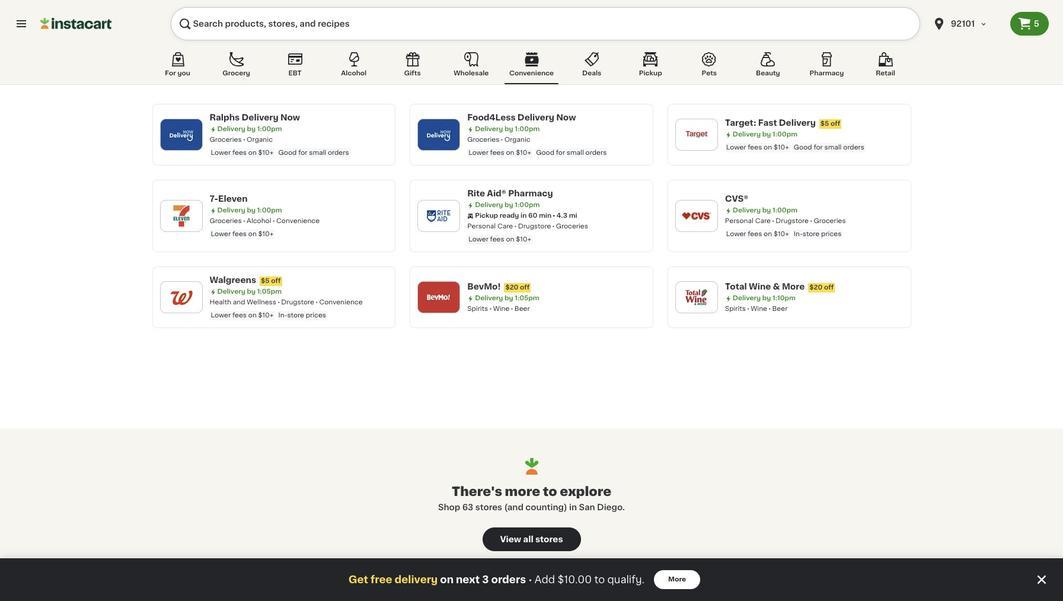 Task type: locate. For each thing, give the bounding box(es) containing it.
1 vertical spatial in-
[[279, 312, 287, 319]]

delivery by 1:00pm down ralphs delivery now
[[217, 126, 282, 132]]

2 spirits wine beer from the left
[[726, 306, 788, 312]]

wellness
[[247, 299, 276, 306]]

view all stores
[[500, 535, 563, 544]]

alcohol left gifts
[[341, 70, 367, 77]]

beer for &
[[773, 306, 788, 312]]

store
[[803, 231, 820, 237], [287, 312, 304, 319]]

personal care drugstore groceries down cvs®
[[726, 218, 846, 224]]

0 vertical spatial convenience
[[510, 70, 554, 77]]

groceries organic down ralphs delivery now
[[210, 136, 273, 143]]

lower fees on $10+ in-store prices down wellness
[[211, 312, 326, 319]]

0 vertical spatial to
[[543, 485, 558, 498]]

in- for wellness
[[279, 312, 287, 319]]

ralphs
[[210, 113, 240, 122]]

wholesale
[[454, 70, 489, 77]]

1 horizontal spatial good
[[537, 150, 555, 156]]

$10+
[[774, 144, 790, 151], [258, 150, 274, 156], [516, 150, 532, 156], [258, 231, 274, 237], [774, 231, 790, 237], [516, 236, 532, 243], [258, 312, 274, 319]]

1 vertical spatial more
[[669, 576, 687, 583]]

1 horizontal spatial care
[[756, 218, 771, 224]]

lower fees on $10+ good for small orders down ralphs delivery now
[[211, 150, 349, 156]]

pickup left the ready on the left of page
[[475, 212, 498, 219]]

0 horizontal spatial 1:05pm
[[257, 288, 282, 295]]

0 horizontal spatial care
[[498, 223, 513, 230]]

good down target: fast delivery $5 off
[[794, 144, 813, 151]]

on left next at the left
[[440, 575, 454, 584]]

lower fees on $10+ good for small orders down 'food4less delivery now'
[[469, 150, 607, 156]]

gifts
[[405, 70, 421, 77]]

deals
[[583, 70, 602, 77]]

1 horizontal spatial personal care drugstore groceries
[[726, 218, 846, 224]]

pickup inside button
[[640, 70, 663, 77]]

0 horizontal spatial to
[[543, 485, 558, 498]]

lower
[[727, 144, 747, 151], [211, 150, 231, 156], [469, 150, 489, 156], [211, 231, 231, 237], [727, 231, 747, 237], [469, 236, 489, 243], [211, 312, 231, 319]]

in- down health and wellness drugstore convenience
[[279, 312, 287, 319]]

off down pharmacy button
[[831, 120, 841, 127]]

pharmacy up '60'
[[509, 189, 553, 198]]

in- for drugstore
[[794, 231, 803, 237]]

1 vertical spatial $5
[[261, 278, 270, 284]]

1:05pm up wellness
[[257, 288, 282, 295]]

1 beer from the left
[[515, 306, 530, 312]]

2 beer from the left
[[773, 306, 788, 312]]

drugstore
[[776, 218, 809, 224], [518, 223, 551, 230], [281, 299, 314, 306]]

$20 right &
[[810, 284, 823, 291]]

delivery by 1:00pm
[[217, 126, 282, 132], [475, 126, 540, 132], [733, 131, 798, 138], [475, 202, 540, 208], [217, 207, 282, 214], [733, 207, 798, 214]]

2 now from the left
[[557, 113, 576, 122]]

0 vertical spatial store
[[803, 231, 820, 237]]

$10+ down wellness
[[258, 312, 274, 319]]

0 horizontal spatial in
[[521, 212, 527, 219]]

pickup ready in 60 min
[[475, 212, 552, 219]]

cvs®
[[726, 195, 749, 203]]

on down fast
[[764, 144, 773, 151]]

0 vertical spatial pickup
[[640, 70, 663, 77]]

lower down ralphs
[[211, 150, 231, 156]]

0 vertical spatial in-
[[794, 231, 803, 237]]

good down 'food4less delivery now'
[[537, 150, 555, 156]]

1 horizontal spatial in
[[570, 503, 577, 511]]

small
[[825, 144, 842, 151], [309, 150, 326, 156], [567, 150, 584, 156]]

$5
[[821, 120, 830, 127], [261, 278, 270, 284]]

wine
[[749, 282, 772, 291], [493, 306, 510, 312], [751, 306, 768, 312]]

bevmo! logo image
[[424, 282, 455, 313]]

7-eleven
[[210, 195, 248, 203]]

1 now from the left
[[281, 113, 300, 122]]

pharmacy right the beauty
[[810, 70, 845, 77]]

beer
[[515, 306, 530, 312], [773, 306, 788, 312]]

&
[[774, 282, 781, 291]]

alcohol down eleven
[[247, 218, 272, 224]]

total wine & more $20 off
[[726, 282, 834, 291]]

qualify.
[[608, 575, 645, 584]]

personal care drugstore groceries
[[726, 218, 846, 224], [468, 223, 589, 230]]

1 horizontal spatial $5
[[821, 120, 830, 127]]

groceries
[[210, 136, 242, 143], [468, 136, 500, 143], [210, 218, 242, 224], [814, 218, 846, 224], [556, 223, 589, 230]]

stores right all at the bottom of the page
[[536, 535, 563, 544]]

lower fees on $10+ in-store prices up total wine & more $20 off on the right top of page
[[727, 231, 842, 237]]

good
[[794, 144, 813, 151], [279, 150, 297, 156], [537, 150, 555, 156]]

groceries alcohol convenience
[[210, 218, 320, 224]]

groceries organic down food4less
[[468, 136, 531, 143]]

retail
[[877, 70, 896, 77]]

ready
[[500, 212, 519, 219]]

view all stores button
[[483, 528, 581, 551]]

shop categories tab list
[[152, 50, 912, 84]]

$10.00
[[558, 575, 592, 584]]

1 horizontal spatial more
[[783, 282, 805, 291]]

free
[[371, 575, 393, 584]]

$20 right bevmo!
[[506, 284, 519, 291]]

$20
[[506, 284, 519, 291], [810, 284, 823, 291]]

lower fees on $10+
[[211, 231, 274, 237], [469, 236, 532, 243]]

1 horizontal spatial $20
[[810, 284, 823, 291]]

2 horizontal spatial small
[[825, 144, 842, 151]]

personal down rite
[[468, 223, 496, 230]]

0 horizontal spatial spirits
[[468, 306, 488, 312]]

1 horizontal spatial spirits wine beer
[[726, 306, 788, 312]]

pharmacy
[[810, 70, 845, 77], [509, 189, 553, 198]]

1 horizontal spatial alcohol
[[341, 70, 367, 77]]

health
[[210, 299, 231, 306]]

1:00pm for 7-
[[257, 207, 282, 214]]

1 groceries organic from the left
[[210, 136, 273, 143]]

spirits wine beer down delivery by 1:10pm on the right
[[726, 306, 788, 312]]

2 horizontal spatial drugstore
[[776, 218, 809, 224]]

1 spirits wine beer from the left
[[468, 306, 530, 312]]

fees down cvs®
[[748, 231, 763, 237]]

stores
[[476, 503, 503, 511], [536, 535, 563, 544]]

0 horizontal spatial good
[[279, 150, 297, 156]]

delivery
[[242, 113, 279, 122], [518, 113, 555, 122], [780, 119, 816, 127], [217, 126, 246, 132], [475, 126, 503, 132], [733, 131, 761, 138], [475, 202, 503, 208], [217, 207, 246, 214], [733, 207, 761, 214], [217, 288, 246, 295], [475, 295, 503, 301], [733, 295, 761, 301]]

0 horizontal spatial in-
[[279, 312, 287, 319]]

prices
[[822, 231, 842, 237], [306, 312, 326, 319]]

on
[[764, 144, 773, 151], [248, 150, 257, 156], [506, 150, 515, 156], [248, 231, 257, 237], [764, 231, 773, 237], [506, 236, 515, 243], [248, 312, 257, 319], [440, 575, 454, 584]]

lower fees on $10+ good for small orders for food4less delivery now
[[469, 150, 607, 156]]

by
[[247, 126, 256, 132], [505, 126, 514, 132], [763, 131, 772, 138], [505, 202, 514, 208], [247, 207, 256, 214], [763, 207, 772, 214], [247, 288, 256, 295], [505, 295, 514, 301], [763, 295, 772, 301]]

alcohol
[[341, 70, 367, 77], [247, 218, 272, 224]]

0 horizontal spatial store
[[287, 312, 304, 319]]

1 horizontal spatial beer
[[773, 306, 788, 312]]

grocery
[[223, 70, 250, 77]]

1 horizontal spatial lower fees on $10+ in-store prices
[[727, 231, 842, 237]]

now for ralphs delivery now
[[281, 113, 300, 122]]

good down ralphs delivery now
[[279, 150, 297, 156]]

1 vertical spatial stores
[[536, 535, 563, 544]]

2 spirits from the left
[[726, 306, 746, 312]]

0 horizontal spatial personal care drugstore groceries
[[468, 223, 589, 230]]

more
[[505, 485, 541, 498]]

delivery down food4less
[[475, 126, 503, 132]]

0 horizontal spatial lower fees on $10+ good for small orders
[[211, 150, 349, 156]]

you
[[178, 70, 190, 77]]

stores down there's
[[476, 503, 503, 511]]

1 horizontal spatial in-
[[794, 231, 803, 237]]

delivery down eleven
[[217, 207, 246, 214]]

delivery down 'walgreens'
[[217, 288, 246, 295]]

walgreens logo image
[[166, 282, 197, 313]]

add
[[535, 575, 555, 584]]

2 horizontal spatial lower fees on $10+ good for small orders
[[727, 144, 865, 151]]

organic down 'food4less delivery now'
[[505, 136, 531, 143]]

ebt button
[[270, 50, 321, 84]]

delivery down ralphs
[[217, 126, 246, 132]]

None search field
[[171, 7, 921, 40]]

3
[[483, 575, 489, 584]]

1 vertical spatial pharmacy
[[509, 189, 553, 198]]

0 horizontal spatial lower fees on $10+ in-store prices
[[211, 312, 326, 319]]

wine for bevmo!
[[493, 306, 510, 312]]

in- up total wine & more $20 off on the right top of page
[[794, 231, 803, 237]]

1 horizontal spatial 1:05pm
[[515, 295, 540, 301]]

now for food4less delivery now
[[557, 113, 576, 122]]

delivery down bevmo!
[[475, 295, 503, 301]]

1 vertical spatial lower fees on $10+ in-store prices
[[211, 312, 326, 319]]

beer down bevmo! $20 off
[[515, 306, 530, 312]]

in left '60'
[[521, 212, 527, 219]]

1 vertical spatial alcohol
[[247, 218, 272, 224]]

delivery for walgreens logo
[[217, 288, 246, 295]]

off right bevmo!
[[520, 284, 530, 291]]

1 horizontal spatial to
[[595, 575, 605, 584]]

organic for food4less
[[505, 136, 531, 143]]

0 horizontal spatial lower fees on $10+
[[211, 231, 274, 237]]

0 horizontal spatial pharmacy
[[509, 189, 553, 198]]

1 horizontal spatial for
[[556, 150, 566, 156]]

off inside target: fast delivery $5 off
[[831, 120, 841, 127]]

0 horizontal spatial groceries organic
[[210, 136, 273, 143]]

more up '1:10pm'
[[783, 282, 805, 291]]

orders inside get free delivery on next 3 orders • add $10.00 to qualify.
[[492, 575, 526, 584]]

in inside there's more to explore shop 63 stores (and counting) in san diego.
[[570, 503, 577, 511]]

0 horizontal spatial spirits wine beer
[[468, 306, 530, 312]]

0 horizontal spatial delivery by 1:05pm
[[217, 288, 282, 295]]

0 horizontal spatial $20
[[506, 284, 519, 291]]

0 vertical spatial $5
[[821, 120, 830, 127]]

1:05pm down bevmo! $20 off
[[515, 295, 540, 301]]

delivery down total
[[733, 295, 761, 301]]

lower down the target:
[[727, 144, 747, 151]]

off
[[831, 120, 841, 127], [271, 278, 281, 284], [520, 284, 530, 291], [825, 284, 834, 291]]

0 horizontal spatial organic
[[247, 136, 273, 143]]

lower down 7-
[[211, 231, 231, 237]]

fees down groceries alcohol convenience
[[233, 231, 247, 237]]

delivery by 1:00pm up the ready on the left of page
[[475, 202, 540, 208]]

1 horizontal spatial organic
[[505, 136, 531, 143]]

by for ralphs delivery now logo
[[247, 126, 256, 132]]

ebt
[[289, 70, 302, 77]]

2 $20 from the left
[[810, 284, 823, 291]]

1 horizontal spatial pharmacy
[[810, 70, 845, 77]]

groceries organic for food4less
[[468, 136, 531, 143]]

1 horizontal spatial spirits
[[726, 306, 746, 312]]

1 horizontal spatial small
[[567, 150, 584, 156]]

delivery down cvs®
[[733, 207, 761, 214]]

1:00pm for rite
[[515, 202, 540, 208]]

0 horizontal spatial prices
[[306, 312, 326, 319]]

fees down and
[[233, 312, 247, 319]]

now
[[281, 113, 300, 122], [557, 113, 576, 122]]

1 vertical spatial to
[[595, 575, 605, 584]]

and
[[233, 299, 245, 306]]

lower fees on $10+ in-store prices for drugstore
[[727, 231, 842, 237]]

counting)
[[526, 503, 568, 511]]

lower fees on $10+ down the ready on the left of page
[[469, 236, 532, 243]]

0 horizontal spatial more
[[669, 576, 687, 583]]

pickup for pickup ready in 60 min
[[475, 212, 498, 219]]

wholesale button
[[446, 50, 497, 84]]

delivery by 1:00pm up groceries alcohol convenience
[[217, 207, 282, 214]]

spirits down total
[[726, 306, 746, 312]]

total wine & more logo image
[[682, 282, 713, 313]]

more inside "button"
[[669, 576, 687, 583]]

beer down '1:10pm'
[[773, 306, 788, 312]]

personal care drugstore groceries down '60'
[[468, 223, 589, 230]]

2 groceries organic from the left
[[468, 136, 531, 143]]

spirits wine beer down bevmo! $20 off
[[468, 306, 530, 312]]

by for bevmo! logo
[[505, 295, 514, 301]]

convenience
[[510, 70, 554, 77], [276, 218, 320, 224], [319, 299, 363, 306]]

now down ebt
[[281, 113, 300, 122]]

by for total wine & more logo
[[763, 295, 772, 301]]

next
[[456, 575, 480, 584]]

delivery by 1:00pm for food4less
[[475, 126, 540, 132]]

personal
[[726, 218, 754, 224], [468, 223, 496, 230]]

orders
[[844, 144, 865, 151], [328, 150, 349, 156], [586, 150, 607, 156], [492, 575, 526, 584]]

0 vertical spatial prices
[[822, 231, 842, 237]]

groceries organic for ralphs
[[210, 136, 273, 143]]

delivery by 1:05pm down walgreens $5 off
[[217, 288, 282, 295]]

$5 down pharmacy button
[[821, 120, 830, 127]]

convenience button
[[505, 50, 559, 84]]

0 vertical spatial lower fees on $10+ in-store prices
[[727, 231, 842, 237]]

good for food4less delivery now
[[537, 150, 555, 156]]

pickup for pickup
[[640, 70, 663, 77]]

1 spirits from the left
[[468, 306, 488, 312]]

0 horizontal spatial stores
[[476, 503, 503, 511]]

1:00pm for food4less
[[515, 126, 540, 132]]

1 vertical spatial in
[[570, 503, 577, 511]]

fees down the ready on the left of page
[[490, 236, 505, 243]]

off inside total wine & more $20 off
[[825, 284, 834, 291]]

0 horizontal spatial $5
[[261, 278, 270, 284]]

1 horizontal spatial pickup
[[640, 70, 663, 77]]

1 organic from the left
[[247, 136, 273, 143]]

1 $20 from the left
[[506, 284, 519, 291]]

in left san
[[570, 503, 577, 511]]

lower fees on $10+ good for small orders down target: fast delivery $5 off
[[727, 144, 865, 151]]

delivery by 1:10pm
[[733, 295, 796, 301]]

1 vertical spatial prices
[[306, 312, 326, 319]]

1 vertical spatial store
[[287, 312, 304, 319]]

to inside get free delivery on next 3 orders • add $10.00 to qualify.
[[595, 575, 605, 584]]

0 horizontal spatial for
[[299, 150, 308, 156]]

now down "deals" button
[[557, 113, 576, 122]]

on down ralphs delivery now
[[248, 150, 257, 156]]

pickup right deals
[[640, 70, 663, 77]]

wine down delivery by 1:10pm on the right
[[751, 306, 768, 312]]

1 vertical spatial convenience
[[276, 218, 320, 224]]

delivery by 1:05pm for walgreens
[[217, 288, 282, 295]]

lower fees on $10+ down groceries alcohol convenience
[[211, 231, 274, 237]]

1 vertical spatial pickup
[[475, 212, 498, 219]]

to up counting)
[[543, 485, 558, 498]]

for for food4less delivery now
[[556, 150, 566, 156]]

personal down cvs®
[[726, 218, 754, 224]]

1:00pm for ralphs
[[257, 126, 282, 132]]

1 horizontal spatial stores
[[536, 535, 563, 544]]

$5 up wellness
[[261, 278, 270, 284]]

in-
[[794, 231, 803, 237], [279, 312, 287, 319]]

Search field
[[171, 7, 921, 40]]

organic
[[247, 136, 273, 143], [505, 136, 531, 143]]

0 horizontal spatial drugstore
[[281, 299, 314, 306]]

more right qualify.
[[669, 576, 687, 583]]

off right &
[[825, 284, 834, 291]]

2 organic from the left
[[505, 136, 531, 143]]

to right $10.00
[[595, 575, 605, 584]]

1 horizontal spatial lower fees on $10+ good for small orders
[[469, 150, 607, 156]]

for
[[814, 144, 823, 151], [299, 150, 308, 156], [556, 150, 566, 156]]

stores inside button
[[536, 535, 563, 544]]

0 horizontal spatial beer
[[515, 306, 530, 312]]

1 horizontal spatial prices
[[822, 231, 842, 237]]

spirits for total wine & more
[[726, 306, 746, 312]]

0 horizontal spatial small
[[309, 150, 326, 156]]

1 horizontal spatial now
[[557, 113, 576, 122]]

off up health and wellness drugstore convenience
[[271, 278, 281, 284]]

$10+ down ralphs delivery now
[[258, 150, 274, 156]]

wine down bevmo! $20 off
[[493, 306, 510, 312]]

spirits wine beer
[[468, 306, 530, 312], [726, 306, 788, 312]]

1 horizontal spatial store
[[803, 231, 820, 237]]

bevmo! $20 off
[[468, 282, 530, 291]]

delivery right fast
[[780, 119, 816, 127]]

delivery by 1:05pm for bevmo!
[[475, 295, 540, 301]]

0 vertical spatial stores
[[476, 503, 503, 511]]

7-
[[210, 195, 218, 203]]

0 horizontal spatial pickup
[[475, 212, 498, 219]]

to
[[543, 485, 558, 498], [595, 575, 605, 584]]

spirits wine beer for bevmo!
[[468, 306, 530, 312]]

delivery down the target:
[[733, 131, 761, 138]]

fees
[[748, 144, 763, 151], [233, 150, 247, 156], [490, 150, 505, 156], [233, 231, 247, 237], [748, 231, 763, 237], [490, 236, 505, 243], [233, 312, 247, 319]]

1 horizontal spatial delivery by 1:05pm
[[475, 295, 540, 301]]

delivery for ralphs delivery now logo
[[217, 126, 246, 132]]

0 vertical spatial alcohol
[[341, 70, 367, 77]]

delivery by 1:00pm down 'food4less delivery now'
[[475, 126, 540, 132]]

delivery by 1:05pm
[[217, 288, 282, 295], [475, 295, 540, 301]]

delivery by 1:00pm down cvs®
[[733, 207, 798, 214]]

lower fees on $10+ good for small orders
[[727, 144, 865, 151], [211, 150, 349, 156], [469, 150, 607, 156]]

0 vertical spatial pharmacy
[[810, 70, 845, 77]]

0 horizontal spatial now
[[281, 113, 300, 122]]

delivery down aid®
[[475, 202, 503, 208]]

1 horizontal spatial groceries organic
[[468, 136, 531, 143]]

more button
[[655, 570, 701, 589]]



Task type: vqa. For each thing, say whether or not it's contained in the screenshot.
Delivery by 1:05pm corresponding to Walgreens
yes



Task type: describe. For each thing, give the bounding box(es) containing it.
delivery by 1:00pm for 7-
[[217, 207, 282, 214]]

by for target: fast delivery logo
[[763, 131, 772, 138]]

92101
[[952, 20, 976, 28]]

total
[[726, 282, 747, 291]]

fees down food4less
[[490, 150, 505, 156]]

on down the ready on the left of page
[[506, 236, 515, 243]]

diego.
[[598, 503, 625, 511]]

store for groceries
[[803, 231, 820, 237]]

food4less delivery now logo image
[[424, 119, 455, 150]]

walgreens $5 off
[[210, 276, 281, 284]]

fees down ralphs
[[233, 150, 247, 156]]

on down groceries alcohol convenience
[[248, 231, 257, 237]]

small for food4less delivery now
[[567, 150, 584, 156]]

lower fees on $10+ good for small orders for ralphs delivery now
[[211, 150, 349, 156]]

pharmacy inside button
[[810, 70, 845, 77]]

pets button
[[684, 50, 735, 84]]

all
[[524, 535, 534, 544]]

prices for groceries
[[822, 231, 842, 237]]

$10+ down groceries alcohol convenience
[[258, 231, 274, 237]]

off inside walgreens $5 off
[[271, 278, 281, 284]]

spirits for bevmo!
[[468, 306, 488, 312]]

1 horizontal spatial lower fees on $10+
[[469, 236, 532, 243]]

prices for drugstore
[[306, 312, 326, 319]]

lower down health
[[211, 312, 231, 319]]

on up total wine & more $20 off on the right top of page
[[764, 231, 773, 237]]

cvs® logo image
[[682, 201, 713, 231]]

mi
[[569, 212, 578, 219]]

for
[[165, 70, 176, 77]]

5
[[1035, 20, 1040, 28]]

1:05pm for walgreens
[[257, 288, 282, 295]]

delivery for cvs® logo
[[733, 207, 761, 214]]

delivery for target: fast delivery logo
[[733, 131, 761, 138]]

$10+ down '60'
[[516, 236, 532, 243]]

$20 inside total wine & more $20 off
[[810, 284, 823, 291]]

5 button
[[1011, 12, 1050, 36]]

get free delivery on next 3 orders • add $10.00 to qualify.
[[349, 575, 645, 584]]

for you
[[165, 70, 190, 77]]

lower down pickup ready in 60 min at the top of page
[[469, 236, 489, 243]]

bevmo!
[[468, 282, 501, 291]]

lower down food4less
[[469, 150, 489, 156]]

view all stores link
[[483, 528, 581, 551]]

$10+ down target: fast delivery $5 off
[[774, 144, 790, 151]]

there's more to explore shop 63 stores (and counting) in san diego.
[[438, 485, 625, 511]]

grocery button
[[211, 50, 262, 84]]

walgreens
[[210, 276, 256, 284]]

delivery by 1:00pm down fast
[[733, 131, 798, 138]]

beer for off
[[515, 306, 530, 312]]

alcohol inside "button"
[[341, 70, 367, 77]]

7-eleven logo image
[[166, 201, 197, 231]]

delivery
[[395, 575, 438, 584]]

(and
[[505, 503, 524, 511]]

1 horizontal spatial drugstore
[[518, 223, 551, 230]]

deals button
[[567, 50, 618, 84]]

$5 inside walgreens $5 off
[[261, 278, 270, 284]]

rite aid® pharmacy
[[468, 189, 553, 198]]

target: fast delivery logo image
[[682, 119, 713, 150]]

eleven
[[218, 195, 248, 203]]

63
[[463, 503, 474, 511]]

fees down fast
[[748, 144, 763, 151]]

pickup button
[[626, 50, 677, 84]]

2 horizontal spatial good
[[794, 144, 813, 151]]

get
[[349, 575, 368, 584]]

2 vertical spatial convenience
[[319, 299, 363, 306]]

explore
[[560, 485, 612, 498]]

ralphs delivery now logo image
[[166, 119, 197, 150]]

min
[[539, 212, 552, 219]]

store for drugstore
[[287, 312, 304, 319]]

delivery right food4less
[[518, 113, 555, 122]]

small for ralphs delivery now
[[309, 150, 326, 156]]

pets
[[702, 70, 717, 77]]

$10+ up total wine & more $20 off on the right top of page
[[774, 231, 790, 237]]

gifts button
[[387, 50, 438, 84]]

1 horizontal spatial personal
[[726, 218, 754, 224]]

for you button
[[152, 50, 203, 84]]

•
[[529, 575, 533, 584]]

rite
[[468, 189, 485, 198]]

delivery by 1:00pm for rite
[[475, 202, 540, 208]]

convenience inside convenience button
[[510, 70, 554, 77]]

4.3 mi
[[557, 212, 578, 219]]

shop
[[438, 503, 461, 511]]

0 horizontal spatial alcohol
[[247, 218, 272, 224]]

target: fast delivery $5 off
[[726, 119, 841, 127]]

$10+ down 'food4less delivery now'
[[516, 150, 532, 156]]

view
[[500, 535, 522, 544]]

0 vertical spatial more
[[783, 282, 805, 291]]

san
[[579, 503, 596, 511]]

by for rite aid® pharmacy logo
[[505, 202, 514, 208]]

delivery for bevmo! logo
[[475, 295, 503, 301]]

delivery for 7-eleven logo
[[217, 207, 246, 214]]

92101 button
[[933, 7, 1004, 40]]

spirits wine beer for total
[[726, 306, 788, 312]]

there's
[[452, 485, 503, 498]]

by for 7-eleven logo
[[247, 207, 256, 214]]

on down wellness
[[248, 312, 257, 319]]

good for ralphs delivery now
[[279, 150, 297, 156]]

delivery for food4less delivery now logo
[[475, 126, 503, 132]]

92101 button
[[925, 7, 1011, 40]]

$5 inside target: fast delivery $5 off
[[821, 120, 830, 127]]

food4less delivery now
[[468, 113, 576, 122]]

0 vertical spatial in
[[521, 212, 527, 219]]

stores inside there's more to explore shop 63 stores (and counting) in san diego.
[[476, 503, 503, 511]]

lower fees on $10+ in-store prices for wellness
[[211, 312, 326, 319]]

60
[[529, 212, 538, 219]]

fast
[[759, 119, 778, 127]]

by for food4less delivery now logo
[[505, 126, 514, 132]]

pharmacy button
[[802, 50, 853, 84]]

4.3
[[557, 212, 568, 219]]

1:05pm for bevmo!
[[515, 295, 540, 301]]

$20 inside bevmo! $20 off
[[506, 284, 519, 291]]

retail button
[[861, 50, 912, 84]]

target:
[[726, 119, 757, 127]]

lower down cvs®
[[727, 231, 747, 237]]

delivery by 1:00pm for ralphs
[[217, 126, 282, 132]]

aid®
[[487, 189, 507, 198]]

alcohol button
[[329, 50, 380, 84]]

off inside bevmo! $20 off
[[520, 284, 530, 291]]

beauty button
[[743, 50, 794, 84]]

delivery right ralphs
[[242, 113, 279, 122]]

delivery for rite aid® pharmacy logo
[[475, 202, 503, 208]]

organic for ralphs
[[247, 136, 273, 143]]

0 horizontal spatial personal
[[468, 223, 496, 230]]

delivery for total wine & more logo
[[733, 295, 761, 301]]

on down 'food4less delivery now'
[[506, 150, 515, 156]]

wine up delivery by 1:10pm on the right
[[749, 282, 772, 291]]

1:10pm
[[773, 295, 796, 301]]

by for cvs® logo
[[763, 207, 772, 214]]

food4less
[[468, 113, 516, 122]]

instacart image
[[40, 17, 112, 31]]

for for ralphs delivery now
[[299, 150, 308, 156]]

2 horizontal spatial for
[[814, 144, 823, 151]]

to inside there's more to explore shop 63 stores (and counting) in san diego.
[[543, 485, 558, 498]]

on inside get free delivery on next 3 orders • add $10.00 to qualify.
[[440, 575, 454, 584]]

wine for total wine & more
[[751, 306, 768, 312]]

rite aid® pharmacy logo image
[[424, 201, 455, 231]]

beauty
[[757, 70, 781, 77]]

ralphs delivery now
[[210, 113, 300, 122]]

by for walgreens logo
[[247, 288, 256, 295]]

treatment tracker modal dialog
[[0, 558, 1064, 601]]

health and wellness drugstore convenience
[[210, 299, 363, 306]]



